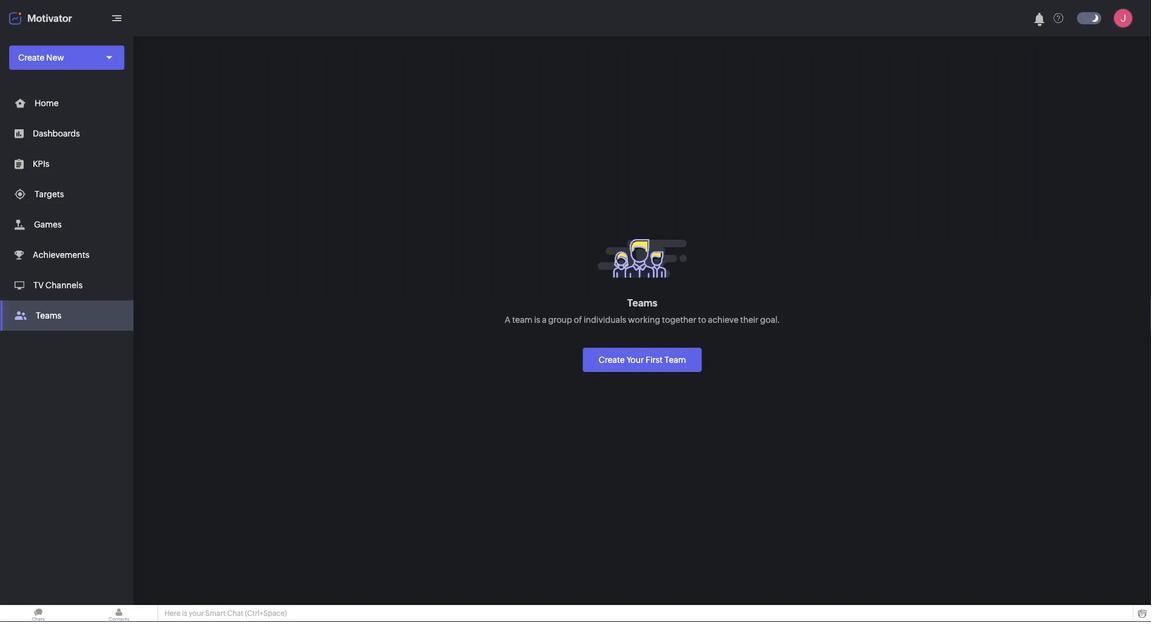 Task type: vqa. For each thing, say whether or not it's contained in the screenshot.
Create Your First Team on the right bottom of the page
yes



Task type: locate. For each thing, give the bounding box(es) containing it.
working
[[628, 315, 661, 325]]

1 horizontal spatial teams
[[628, 297, 658, 308]]

create new
[[18, 53, 64, 63]]

0 horizontal spatial create
[[18, 53, 44, 63]]

teams down 'tv channels'
[[36, 311, 61, 321]]

0 vertical spatial teams
[[628, 297, 658, 308]]

goal.
[[761, 315, 780, 325]]

teams
[[628, 297, 658, 308], [36, 311, 61, 321]]

team
[[512, 315, 533, 325]]

1 vertical spatial create
[[599, 355, 625, 365]]

dashboards
[[33, 129, 80, 138]]

create left new
[[18, 53, 44, 63]]

create left your on the right bottom of the page
[[599, 355, 625, 365]]

motivator
[[27, 13, 72, 24]]

(ctrl+space)
[[245, 610, 287, 618]]

1 horizontal spatial create
[[599, 355, 625, 365]]

create your first team button
[[583, 348, 702, 372]]

create
[[18, 53, 44, 63], [599, 355, 625, 365]]

0 horizontal spatial is
[[182, 610, 187, 618]]

is left your
[[182, 610, 187, 618]]

teams up a team is a group of individuals working together to achieve their goal.
[[628, 297, 658, 308]]

create inside button
[[599, 355, 625, 365]]

together
[[662, 315, 697, 325]]

chat
[[227, 610, 244, 618]]

team
[[665, 355, 686, 365]]

list
[[0, 88, 134, 331]]

1 horizontal spatial is
[[534, 315, 540, 325]]

smart
[[205, 610, 226, 618]]

here
[[165, 610, 181, 618]]

a
[[542, 315, 547, 325]]

0 vertical spatial is
[[534, 315, 540, 325]]

is
[[534, 315, 540, 325], [182, 610, 187, 618]]

0 horizontal spatial teams
[[36, 311, 61, 321]]

is left a
[[534, 315, 540, 325]]

create your first team
[[599, 355, 686, 365]]

to
[[698, 315, 707, 325]]

tv channels
[[33, 280, 83, 290]]

your
[[627, 355, 644, 365]]

0 vertical spatial create
[[18, 53, 44, 63]]

new
[[46, 53, 64, 63]]

create for create your first team
[[599, 355, 625, 365]]

1 vertical spatial teams
[[36, 311, 61, 321]]

1 vertical spatial is
[[182, 610, 187, 618]]

their
[[741, 315, 759, 325]]



Task type: describe. For each thing, give the bounding box(es) containing it.
of
[[574, 315, 582, 325]]

chats image
[[0, 605, 76, 622]]

achieve
[[708, 315, 739, 325]]

create for create new
[[18, 53, 44, 63]]

list containing home
[[0, 88, 134, 331]]

games
[[34, 220, 62, 229]]

channels
[[45, 280, 83, 290]]

help image
[[1054, 13, 1064, 23]]

a
[[505, 315, 511, 325]]

here is your smart chat (ctrl+space)
[[165, 610, 287, 618]]

kpis
[[33, 159, 49, 169]]

individuals
[[584, 315, 627, 325]]

achievements
[[33, 250, 89, 260]]

targets
[[35, 189, 64, 199]]

tv
[[33, 280, 44, 290]]

home
[[35, 98, 59, 108]]

group
[[548, 315, 572, 325]]

your
[[189, 610, 204, 618]]

a team is a group of individuals working together to achieve their goal.
[[505, 315, 780, 325]]

user image
[[1114, 8, 1133, 28]]

contacts image
[[81, 605, 157, 622]]

teams inside list
[[36, 311, 61, 321]]

first
[[646, 355, 663, 365]]



